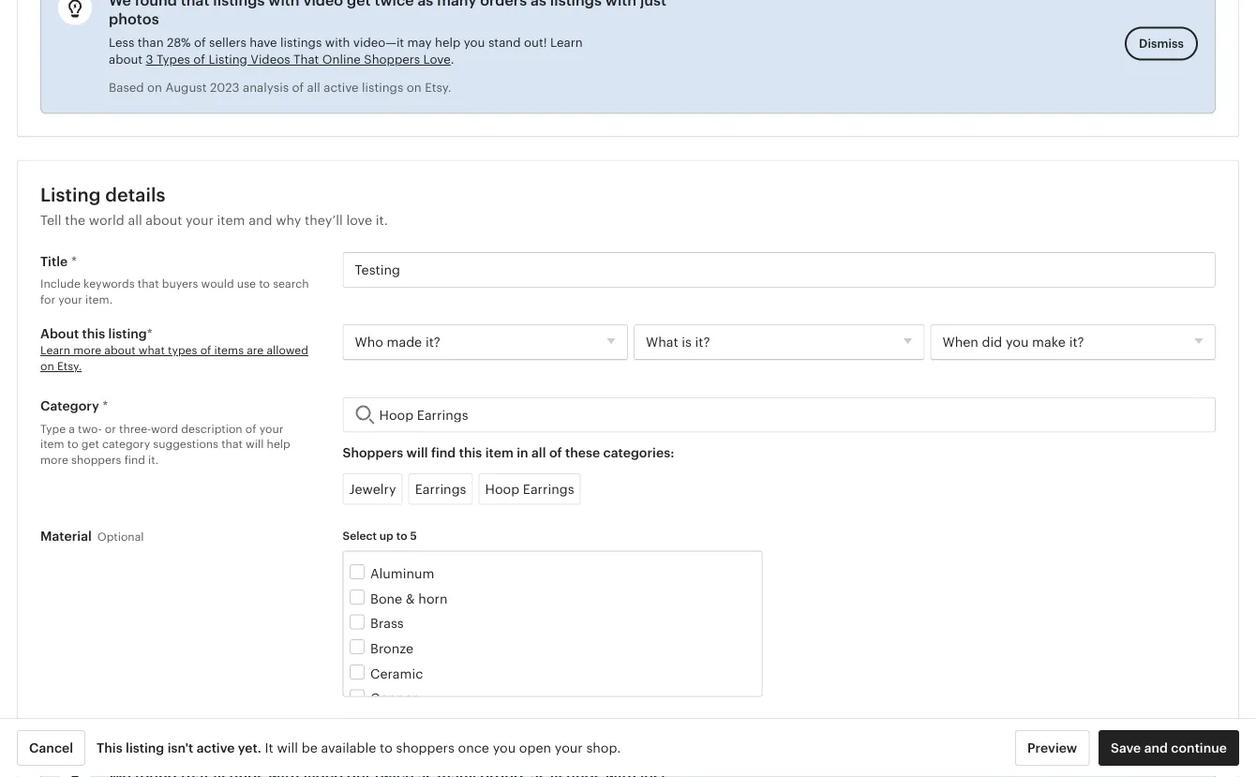 Task type: locate. For each thing, give the bounding box(es) containing it.
that
[[294, 53, 319, 67]]

find left in
[[431, 446, 456, 461]]

sellers
[[209, 36, 246, 50]]

1 horizontal spatial this
[[459, 446, 482, 461]]

of right the types
[[193, 53, 205, 67]]

1 horizontal spatial that
[[181, 0, 210, 9]]

listing up tell
[[40, 184, 101, 206]]

save
[[1111, 740, 1141, 755]]

that
[[181, 0, 210, 9], [138, 278, 159, 291], [221, 439, 243, 451]]

active up 'added'
[[197, 740, 235, 755]]

2 vertical spatial about
[[104, 345, 136, 357]]

the
[[65, 213, 85, 228], [228, 746, 246, 758]]

you
[[464, 36, 485, 50], [493, 740, 516, 755], [92, 746, 112, 758]]

your up title * include keywords that buyers would use to search for your item.
[[186, 213, 214, 228]]

get down two-
[[81, 439, 99, 451]]

shoppers left once
[[396, 740, 455, 755]]

that inside title * include keywords that buyers would use to search for your item.
[[138, 278, 159, 291]]

on
[[147, 81, 162, 95], [407, 81, 422, 95], [40, 361, 54, 373], [212, 746, 225, 758]]

that down 'description'
[[221, 439, 243, 451]]

more down type
[[40, 454, 68, 467]]

and
[[249, 213, 272, 228], [1145, 740, 1168, 755]]

0 horizontal spatial etsy.
[[57, 361, 82, 373]]

appear
[[171, 746, 209, 758]]

0 vertical spatial this
[[82, 326, 105, 341]]

1 vertical spatial learn
[[40, 345, 70, 357]]

on down about
[[40, 361, 54, 373]]

0 horizontal spatial item
[[40, 439, 64, 451]]

about down less
[[109, 53, 143, 67]]

2 horizontal spatial that
[[221, 439, 243, 451]]

based
[[109, 81, 144, 95]]

item.
[[85, 294, 113, 306]]

shoppers
[[71, 454, 121, 467], [396, 740, 455, 755]]

earrings down in
[[523, 482, 574, 497]]

available
[[321, 740, 376, 755]]

of right 'description'
[[246, 423, 256, 435]]

on up 'added'
[[212, 746, 225, 758]]

your right 'description'
[[259, 423, 283, 435]]

1 horizontal spatial as
[[531, 0, 547, 9]]

learn more about what types of items are allowed on etsy. link
[[40, 345, 308, 373]]

0 vertical spatial it.
[[376, 213, 388, 228]]

help up the .
[[435, 36, 461, 50]]

continue
[[1171, 740, 1227, 755]]

and left why in the left top of the page
[[249, 213, 272, 228]]

will up previously
[[150, 746, 168, 758]]

3 types of listing videos that online shoppers love link
[[146, 53, 451, 67]]

earrings up 5
[[415, 482, 466, 497]]

of right types
[[200, 345, 211, 357]]

0 vertical spatial get
[[347, 0, 371, 9]]

about this listing * learn more about what types of items are allowed on etsy.
[[40, 326, 308, 373]]

0 horizontal spatial all
[[128, 213, 142, 228]]

this right about
[[82, 326, 105, 341]]

have
[[250, 36, 277, 50]]

on inside the 'about this listing * learn more about what types of items are allowed on etsy.'
[[40, 361, 54, 373]]

3 types of listing videos that online shoppers love .
[[146, 53, 454, 67]]

0 vertical spatial more
[[73, 345, 101, 357]]

listing inside the 'about this listing * learn more about what types of items are allowed on etsy.'
[[108, 326, 147, 341]]

* up what
[[147, 326, 153, 341]]

1 vertical spatial *
[[147, 326, 153, 341]]

1 vertical spatial shoppers
[[343, 446, 403, 461]]

earrings
[[415, 482, 466, 497], [523, 482, 574, 497]]

two-
[[78, 423, 102, 435]]

about inside the 'about this listing * learn more about what types of items are allowed on etsy.'
[[104, 345, 136, 357]]

*
[[71, 254, 77, 269], [147, 326, 153, 341], [102, 399, 108, 414]]

this listing isn't active yet. it will be available to shoppers once you open your shop.
[[97, 740, 621, 755]]

with left just
[[606, 0, 637, 9]]

with inside the less than 28% of sellers have listings with video—it may help you stand out! learn about
[[325, 36, 350, 50]]

0 horizontal spatial get
[[81, 439, 99, 451]]

than
[[138, 36, 164, 50]]

item left why in the left top of the page
[[217, 213, 245, 228]]

all
[[307, 81, 320, 95], [128, 213, 142, 228], [532, 446, 546, 461]]

bone
[[370, 591, 402, 606]]

shoppers down two-
[[71, 454, 121, 467]]

2 horizontal spatial all
[[532, 446, 546, 461]]

added
[[186, 761, 220, 774]]

to inside category * type a two- or three-word description of your item to get category suggestions that will help more shoppers find it.
[[67, 439, 78, 451]]

your inside title * include keywords that buyers would use to search for your item.
[[58, 294, 82, 306]]

what
[[139, 345, 165, 357]]

you inside the less than 28% of sellers have listings with video—it may help you stand out! learn about
[[464, 36, 485, 50]]

online
[[322, 53, 361, 67]]

0 vertical spatial all
[[307, 81, 320, 95]]

we found that listings with video get twice as many orders as listings with just photos
[[109, 0, 667, 28]]

find down category
[[124, 454, 145, 467]]

2 vertical spatial *
[[102, 399, 108, 414]]

shoppers inside category * type a two- or three-word description of your item to get category suggestions that will help more shoppers find it.
[[71, 454, 121, 467]]

and right "save"
[[1145, 740, 1168, 755]]

more down about
[[73, 345, 101, 357]]

with left video
[[268, 0, 300, 9]]

it.
[[376, 213, 388, 228], [148, 454, 159, 467]]

about inside listing details tell the world all about your item and why they'll love it.
[[146, 213, 182, 228]]

1 vertical spatial it.
[[148, 454, 159, 467]]

preview button
[[1015, 730, 1090, 766]]

to down a
[[67, 439, 78, 451]]

1 horizontal spatial the
[[228, 746, 246, 758]]

item down type
[[40, 439, 64, 451]]

* inside title * include keywords that buyers would use to search for your item.
[[71, 254, 77, 269]]

1 vertical spatial all
[[128, 213, 142, 228]]

2 vertical spatial that
[[221, 439, 243, 451]]

it. inside category * type a two- or three-word description of your item to get category suggestions that will help more shoppers find it.
[[148, 454, 159, 467]]

men's coats, hoop earring, wall hanging, yarn search field
[[343, 397, 1216, 433]]

1 horizontal spatial it.
[[376, 213, 388, 228]]

0 vertical spatial and
[[249, 213, 272, 228]]

as right orders
[[531, 0, 547, 9]]

1 horizontal spatial help
[[435, 36, 461, 50]]

1 horizontal spatial you
[[464, 36, 485, 50]]

listing up previously
[[126, 740, 164, 755]]

the inside listing details tell the world all about your item and why they'll love it.
[[65, 213, 85, 228]]

1 horizontal spatial get
[[347, 0, 371, 9]]

gemstone anything you select will appear on the listing page, replacing previously added materials.
[[40, 722, 282, 774]]

0 horizontal spatial find
[[124, 454, 145, 467]]

help right suggestions
[[267, 439, 290, 451]]

listings up 3 types of listing videos that online shoppers love .
[[280, 36, 322, 50]]

1 vertical spatial active
[[197, 740, 235, 755]]

1 vertical spatial get
[[81, 439, 99, 451]]

active down online
[[324, 81, 359, 95]]

you left stand
[[464, 36, 485, 50]]

and inside listing details tell the world all about your item and why they'll love it.
[[249, 213, 272, 228]]

0 horizontal spatial earrings
[[415, 482, 466, 497]]

select
[[343, 530, 377, 543]]

this
[[82, 326, 105, 341], [459, 446, 482, 461]]

you right once
[[493, 740, 516, 755]]

0 vertical spatial active
[[324, 81, 359, 95]]

august
[[165, 81, 207, 95]]

shoppers up jewelry on the left bottom of the page
[[343, 446, 403, 461]]

active
[[324, 81, 359, 95], [197, 740, 235, 755]]

material
[[40, 529, 92, 544]]

on inside gemstone anything you select will appear on the listing page, replacing previously added materials.
[[212, 746, 225, 758]]

etsy. down love
[[425, 81, 452, 95]]

that left buyers
[[138, 278, 159, 291]]

1 vertical spatial shoppers
[[396, 740, 455, 755]]

it. right love
[[376, 213, 388, 228]]

0 horizontal spatial shoppers
[[71, 454, 121, 467]]

listing up what
[[108, 326, 147, 341]]

0 horizontal spatial and
[[249, 213, 272, 228]]

copper
[[370, 691, 417, 706]]

details
[[105, 184, 165, 206]]

that inside category * type a two- or three-word description of your item to get category suggestions that will help more shoppers find it.
[[221, 439, 243, 451]]

0 vertical spatial the
[[65, 213, 85, 228]]

or
[[105, 423, 116, 435]]

anything
[[40, 746, 89, 758]]

1 horizontal spatial *
[[102, 399, 108, 414]]

learn inside the 'about this listing * learn more about what types of items are allowed on etsy.'
[[40, 345, 70, 357]]

0 horizontal spatial learn
[[40, 345, 70, 357]]

0 vertical spatial about
[[109, 53, 143, 67]]

types
[[168, 345, 197, 357]]

will right it
[[277, 740, 298, 755]]

the up materials.
[[228, 746, 246, 758]]

get left twice
[[347, 0, 371, 9]]

1 vertical spatial listing
[[40, 184, 101, 206]]

0 vertical spatial learn
[[550, 36, 583, 50]]

to right use
[[259, 278, 270, 291]]

1 horizontal spatial learn
[[550, 36, 583, 50]]

video
[[303, 0, 343, 9]]

0 vertical spatial help
[[435, 36, 461, 50]]

aluminum
[[370, 566, 434, 581]]

as right twice
[[418, 0, 433, 9]]

1 horizontal spatial item
[[217, 213, 245, 228]]

1 vertical spatial help
[[267, 439, 290, 451]]

all down that
[[307, 81, 320, 95]]

horn
[[418, 591, 447, 606]]

0 horizontal spatial help
[[267, 439, 290, 451]]

0 horizontal spatial this
[[82, 326, 105, 341]]

0 vertical spatial shoppers
[[364, 53, 420, 67]]

2 horizontal spatial you
[[493, 740, 516, 755]]

your
[[186, 213, 214, 228], [58, 294, 82, 306], [259, 423, 283, 435], [555, 740, 583, 755]]

0 horizontal spatial more
[[40, 454, 68, 467]]

1 horizontal spatial all
[[307, 81, 320, 95]]

we
[[109, 0, 131, 9]]

0 vertical spatial shoppers
[[71, 454, 121, 467]]

None field
[[343, 253, 1216, 288]]

about down details
[[146, 213, 182, 228]]

allowed
[[267, 345, 308, 357]]

1 horizontal spatial with
[[325, 36, 350, 50]]

* right title at the top left
[[71, 254, 77, 269]]

the inside gemstone anything you select will appear on the listing page, replacing previously added materials.
[[228, 746, 246, 758]]

it. down category
[[148, 454, 159, 467]]

of right 28%
[[194, 36, 206, 50]]

1 horizontal spatial more
[[73, 345, 101, 357]]

previously
[[127, 761, 183, 774]]

the right tell
[[65, 213, 85, 228]]

will
[[246, 439, 264, 451], [407, 446, 428, 461], [277, 740, 298, 755], [150, 746, 168, 758]]

0 horizontal spatial *
[[71, 254, 77, 269]]

get inside category * type a two- or three-word description of your item to get category suggestions that will help more shoppers find it.
[[81, 439, 99, 451]]

about left what
[[104, 345, 136, 357]]

will right suggestions
[[246, 439, 264, 451]]

1 vertical spatial etsy.
[[57, 361, 82, 373]]

0 horizontal spatial the
[[65, 213, 85, 228]]

0 horizontal spatial you
[[92, 746, 112, 758]]

be
[[302, 740, 318, 755]]

0 horizontal spatial listing
[[40, 184, 101, 206]]

it
[[265, 740, 274, 755]]

learn down about
[[40, 345, 70, 357]]

this left in
[[459, 446, 482, 461]]

1 vertical spatial the
[[228, 746, 246, 758]]

about inside the less than 28% of sellers have listings with video—it may help you stand out! learn about
[[109, 53, 143, 67]]

with up online
[[325, 36, 350, 50]]

1 horizontal spatial earrings
[[523, 482, 574, 497]]

* inside category * type a two- or three-word description of your item to get category suggestions that will help more shoppers find it.
[[102, 399, 108, 414]]

0 horizontal spatial it.
[[148, 454, 159, 467]]

all right in
[[532, 446, 546, 461]]

will inside category * type a two- or three-word description of your item to get category suggestions that will help more shoppers find it.
[[246, 439, 264, 451]]

0 horizontal spatial that
[[138, 278, 159, 291]]

1 horizontal spatial etsy.
[[425, 81, 452, 95]]

once
[[458, 740, 489, 755]]

material optional
[[40, 529, 144, 544]]

listing details tell the world all about your item and why they'll love it.
[[40, 184, 388, 228]]

your down include
[[58, 294, 82, 306]]

listing inside listing details tell the world all about your item and why they'll love it.
[[40, 184, 101, 206]]

etsy.
[[425, 81, 452, 95], [57, 361, 82, 373]]

item left in
[[485, 446, 514, 461]]

1 vertical spatial this
[[459, 446, 482, 461]]

you up replacing
[[92, 746, 112, 758]]

* up or
[[102, 399, 108, 414]]

category
[[40, 399, 99, 414]]

listing up materials.
[[249, 746, 282, 758]]

types
[[157, 53, 190, 67]]

1 horizontal spatial shoppers
[[396, 740, 455, 755]]

out!
[[524, 36, 547, 50]]

0 vertical spatial etsy.
[[425, 81, 452, 95]]

1 vertical spatial and
[[1145, 740, 1168, 755]]

preview
[[1028, 740, 1078, 755]]

shoppers down video—it
[[364, 53, 420, 67]]

item
[[217, 213, 245, 228], [40, 439, 64, 451], [485, 446, 514, 461]]

listing
[[108, 326, 147, 341], [126, 740, 164, 755], [249, 746, 282, 758]]

learn right out!
[[550, 36, 583, 50]]

2 horizontal spatial *
[[147, 326, 153, 341]]

and inside button
[[1145, 740, 1168, 755]]

0 horizontal spatial active
[[197, 740, 235, 755]]

title
[[40, 254, 68, 269]]

item inside listing details tell the world all about your item and why they'll love it.
[[217, 213, 245, 228]]

1 vertical spatial more
[[40, 454, 68, 467]]

1 as from the left
[[418, 0, 433, 9]]

1 vertical spatial about
[[146, 213, 182, 228]]

0 horizontal spatial as
[[418, 0, 433, 9]]

to right available
[[380, 740, 393, 755]]

3
[[146, 53, 153, 67]]

all down details
[[128, 213, 142, 228]]

etsy. down about
[[57, 361, 82, 373]]

etsy. inside the 'about this listing * learn more about what types of items are allowed on etsy.'
[[57, 361, 82, 373]]

that right found on the top left of the page
[[181, 0, 210, 9]]

listing down 'sellers'
[[209, 53, 247, 67]]

0 vertical spatial *
[[71, 254, 77, 269]]

2 vertical spatial all
[[532, 446, 546, 461]]

more
[[73, 345, 101, 357], [40, 454, 68, 467]]

1 horizontal spatial and
[[1145, 740, 1168, 755]]

0 vertical spatial that
[[181, 0, 210, 9]]

1 horizontal spatial listing
[[209, 53, 247, 67]]

tell
[[40, 213, 62, 228]]

&
[[405, 591, 415, 606]]

just
[[640, 0, 667, 9]]

1 vertical spatial that
[[138, 278, 159, 291]]

on down may
[[407, 81, 422, 95]]



Task type: describe. For each thing, give the bounding box(es) containing it.
1 earrings from the left
[[415, 482, 466, 497]]

listings right orders
[[550, 0, 602, 9]]

dismiss button
[[1125, 27, 1198, 61]]

type
[[40, 423, 66, 435]]

listings inside the less than 28% of sellers have listings with video—it may help you stand out! learn about
[[280, 36, 322, 50]]

will inside gemstone anything you select will appear on the listing page, replacing previously added materials.
[[150, 746, 168, 758]]

of inside the less than 28% of sellers have listings with video—it may help you stand out! learn about
[[194, 36, 206, 50]]

in
[[517, 446, 528, 461]]

search
[[273, 278, 309, 291]]

listing inside gemstone anything you select will appear on the listing page, replacing previously added materials.
[[249, 746, 282, 758]]

.
[[451, 53, 454, 67]]

of left these
[[549, 446, 562, 461]]

all for based on august 2023 analysis of all active listings on etsy.
[[307, 81, 320, 95]]

it. inside listing details tell the world all about your item and why they'll love it.
[[376, 213, 388, 228]]

item inside category * type a two- or three-word description of your item to get category suggestions that will help more shoppers find it.
[[40, 439, 64, 451]]

cancel
[[29, 740, 73, 755]]

more inside category * type a two- or three-word description of your item to get category suggestions that will help more shoppers find it.
[[40, 454, 68, 467]]

categories:
[[603, 446, 675, 461]]

jewelry
[[349, 482, 396, 497]]

bronze
[[370, 641, 413, 656]]

title * include keywords that buyers would use to search for your item.
[[40, 254, 309, 306]]

0 horizontal spatial with
[[268, 0, 300, 9]]

about for about this listing
[[104, 345, 136, 357]]

to left 5
[[396, 530, 407, 543]]

1 horizontal spatial find
[[431, 446, 456, 461]]

all inside listing details tell the world all about your item and why they'll love it.
[[128, 213, 142, 228]]

love
[[346, 213, 372, 228]]

1 horizontal spatial active
[[324, 81, 359, 95]]

video—it
[[353, 36, 404, 50]]

less than 28% of sellers have listings with video—it may help you stand out! learn about
[[109, 36, 583, 67]]

select
[[115, 746, 147, 758]]

category * type a two- or three-word description of your item to get category suggestions that will help more shoppers find it.
[[40, 399, 290, 467]]

save and continue button
[[1099, 730, 1240, 766]]

based on august 2023 analysis of all active listings on etsy.
[[109, 81, 452, 95]]

suggestions
[[153, 439, 218, 451]]

28%
[[167, 36, 191, 50]]

your right open
[[555, 740, 583, 755]]

* for title
[[71, 254, 77, 269]]

find inside category * type a two- or three-word description of your item to get category suggestions that will help more shoppers find it.
[[124, 454, 145, 467]]

2 earrings from the left
[[523, 482, 574, 497]]

of inside category * type a two- or three-word description of your item to get category suggestions that will help more shoppers find it.
[[246, 423, 256, 435]]

* for category
[[102, 399, 108, 414]]

three-
[[119, 423, 151, 435]]

will up 5
[[407, 446, 428, 461]]

ceramic
[[370, 666, 423, 681]]

are
[[247, 345, 264, 357]]

yet.
[[238, 740, 261, 755]]

shoppers will find this item in all of these categories:
[[343, 446, 675, 461]]

keywords
[[83, 278, 135, 291]]

why
[[276, 213, 301, 228]]

cancel button
[[17, 730, 85, 766]]

less
[[109, 36, 134, 50]]

this inside the 'about this listing * learn more about what types of items are allowed on etsy.'
[[82, 326, 105, 341]]

photos
[[109, 11, 159, 28]]

shop.
[[586, 740, 621, 755]]

2 horizontal spatial with
[[606, 0, 637, 9]]

on right the based
[[147, 81, 162, 95]]

they'll
[[305, 213, 343, 228]]

page,
[[40, 761, 71, 774]]

this
[[97, 740, 122, 755]]

hoop
[[485, 482, 520, 497]]

stand
[[488, 36, 521, 50]]

0 vertical spatial listing
[[209, 53, 247, 67]]

2 as from the left
[[531, 0, 547, 9]]

2 horizontal spatial item
[[485, 446, 514, 461]]

hoop earrings
[[485, 482, 574, 497]]

use
[[237, 278, 256, 291]]

listings up 'sellers'
[[213, 0, 265, 9]]

of down 3 types of listing videos that online shoppers love link
[[292, 81, 304, 95]]

twice
[[375, 0, 414, 9]]

world
[[89, 213, 124, 228]]

listings down video—it
[[362, 81, 403, 95]]

learn inside the less than 28% of sellers have listings with video—it may help you stand out! learn about
[[550, 36, 583, 50]]

5
[[410, 530, 417, 543]]

brass
[[370, 616, 403, 631]]

save and continue
[[1111, 740, 1227, 755]]

would
[[201, 278, 234, 291]]

include
[[40, 278, 81, 291]]

many
[[437, 0, 477, 9]]

select up to 5
[[343, 530, 417, 543]]

analysis
[[243, 81, 289, 95]]

items
[[214, 345, 244, 357]]

about
[[40, 326, 79, 341]]

description
[[181, 423, 243, 435]]

optional
[[97, 531, 144, 544]]

gemstone
[[40, 722, 106, 737]]

replacing
[[74, 761, 124, 774]]

of inside the 'about this listing * learn more about what types of items are allowed on etsy.'
[[200, 345, 211, 357]]

your inside listing details tell the world all about your item and why they'll love it.
[[186, 213, 214, 228]]

category
[[102, 439, 150, 451]]

videos
[[251, 53, 290, 67]]

get inside we found that listings with video get twice as many orders as listings with just photos
[[347, 0, 371, 9]]

* inside the 'about this listing * learn more about what types of items are allowed on etsy.'
[[147, 326, 153, 341]]

materials.
[[223, 761, 276, 774]]

a
[[69, 423, 75, 435]]

word
[[151, 423, 178, 435]]

help inside the less than 28% of sellers have listings with video—it may help you stand out! learn about
[[435, 36, 461, 50]]

isn't
[[168, 740, 193, 755]]

buyers
[[162, 278, 198, 291]]

about for listing details
[[146, 213, 182, 228]]

that inside we found that listings with video get twice as many orders as listings with just photos
[[181, 0, 210, 9]]

all for shoppers will find this item in all of these categories:
[[532, 446, 546, 461]]

more inside the 'about this listing * learn more about what types of items are allowed on etsy.'
[[73, 345, 101, 357]]

to inside title * include keywords that buyers would use to search for your item.
[[259, 278, 270, 291]]

may
[[407, 36, 432, 50]]

help inside category * type a two- or three-word description of your item to get category suggestions that will help more shoppers find it.
[[267, 439, 290, 451]]

found
[[135, 0, 177, 9]]

your inside category * type a two- or three-word description of your item to get category suggestions that will help more shoppers find it.
[[259, 423, 283, 435]]

these
[[565, 446, 600, 461]]

orders
[[480, 0, 527, 9]]

you inside gemstone anything you select will appear on the listing page, replacing previously added materials.
[[92, 746, 112, 758]]

love
[[423, 53, 451, 67]]

bone & horn
[[370, 591, 447, 606]]



Task type: vqa. For each thing, say whether or not it's contained in the screenshot.
topmost ACTIVE
yes



